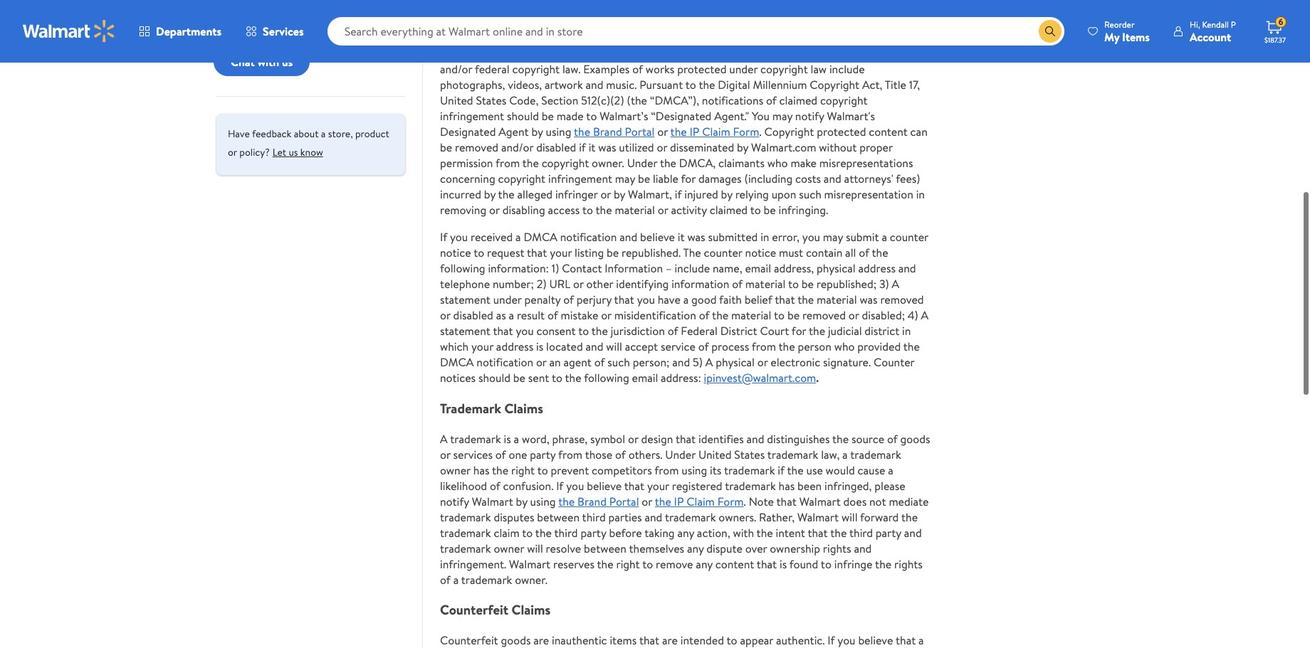 Task type: locate. For each thing, give the bounding box(es) containing it.
is inside the if you received a dmca notification and believe it was submitted in error, you may submit a counter notice to request that your listing be republished. the counter notice must contain all of the following information: 1) contact information – include name, email address, physical address and telephone number; 2) url or other identifying information of material to be republished; 3) a statement under penalty of perjury that you have a good faith belief that the material was removed or disabled as a result of mistake or misidentification of the material to be removed or disabled; 4) a statement that you consent to the jurisdiction of federal district court for the judicial district in which your address is located and will accept service of process from the person who provided the dmca notification or an agent of such person; and 5) a physical or electronic signature. counter notices should be sent to the following email address:
[[536, 339, 543, 355]]

process
[[711, 339, 749, 355]]

under inside "a trademark is a word, phrase, symbol or design that identifies and distinguishes the source of goods or services of one party from those of others. under united states trademark law, a trademark owner has the right to prevent competitors from using its trademark if the use would cause a likelihood of confusion. if you believe that your registered trademark has been infringed, please notify walmart by using"
[[665, 447, 696, 462]]

2 notice from the left
[[745, 245, 776, 261]]

0 horizontal spatial disabled
[[453, 308, 493, 323]]

0 vertical spatial will
[[606, 339, 622, 355]]

0 vertical spatial states
[[476, 93, 506, 108]]

1 horizontal spatial third
[[582, 509, 606, 525]]

of
[[675, 46, 685, 61], [632, 61, 643, 77], [766, 93, 777, 108], [859, 245, 869, 261], [732, 276, 743, 292], [563, 292, 574, 308], [547, 308, 558, 323], [699, 308, 709, 323], [668, 323, 678, 339], [698, 339, 709, 355], [594, 355, 605, 370], [887, 431, 898, 447], [495, 447, 506, 462], [615, 447, 626, 462], [490, 478, 500, 494], [440, 572, 451, 588]]

submitted
[[708, 229, 758, 245]]

1 vertical spatial if
[[675, 187, 682, 202]]

brand for third
[[577, 494, 607, 509]]

the ip claim form link for registered
[[655, 494, 744, 509]]

1 vertical spatial dmca
[[440, 355, 474, 370]]

0 vertical spatial in
[[916, 187, 925, 202]]

0 horizontal spatial owner
[[440, 462, 471, 478]]

is left found
[[780, 556, 787, 572]]

trademark
[[440, 399, 501, 418]]

federal
[[475, 61, 510, 77]]

jurisdiction
[[611, 323, 665, 339]]

who inside . copyright protected content can be removed and/or disabled if it was utilized or disseminated by walmart.com without proper permission from the copyright owner. under the dmca, claimants who make misrepresentations concerning copyright infringement may be liable for damages (including costs and attorneys' fees) incurred by the alleged infringer or by walmart, if injured by relying upon such misrepresentation in removing or disabling access to the material or activity claimed to be infringing.
[[767, 155, 788, 171]]

1 horizontal spatial believe
[[640, 229, 675, 245]]

from inside . copyright protected content can be removed and/or disabled if it was utilized or disseminated by walmart.com without proper permission from the copyright owner. under the dmca, claimants who make misrepresentations concerning copyright infringement may be liable for damages (including costs and attorneys' fees) incurred by the alleged infringer or by walmart, if injured by relying upon such misrepresentation in removing or disabling access to the material or activity claimed to be infringing.
[[496, 155, 520, 171]]

copyright up "infringer"
[[542, 155, 589, 171]]

material right faith
[[745, 276, 786, 292]]

electronic
[[771, 355, 820, 370]]

the ip claim form link up action,
[[655, 494, 744, 509]]

1 horizontal spatial owner.
[[592, 155, 624, 171]]

utilized
[[619, 140, 654, 155]]

with inside . note that walmart does not mediate trademark disputes between third parties and trademark owners. rather, walmart will forward the trademark claim to the third party before taking any action, with the intent that the third party and trademark owner will resolve between themselves any dispute over ownership rights and infringement. walmart reserves the right to remove any content that is found to infringe the rights of a trademark owner.
[[733, 525, 754, 541]]

under inside . copyright protected content can be removed and/or disabled if it was utilized or disseminated by walmart.com without proper permission from the copyright owner. under the dmca, claimants who make misrepresentations concerning copyright infringement may be liable for damages (including costs and attorneys' fees) incurred by the alleged infringer or by walmart, if injured by relying upon such misrepresentation in removing or disabling access to the material or activity claimed to be infringing.
[[627, 155, 657, 171]]

a inside "a trademark is a word, phrase, symbol or design that identifies and distinguishes the source of goods or services of one party from those of others. under united states trademark law, a trademark owner has the right to prevent competitors from using its trademark if the use would cause a likelihood of confusion. if you believe that your registered trademark has been infringed, please notify walmart by using"
[[440, 431, 448, 447]]

and/or left "federal"
[[440, 61, 472, 77]]

0 vertical spatial claimed
[[779, 93, 817, 108]]

by inside copyright infringement is the unauthorized use of a creative work that is protected under state and/or federal copyright law. examples of works protected under copyright law include photographs, videos, artwork and music. pursuant to the digital millennium copyright act, title 17, united states code, section 512(c)(2) (the "dmca"), notifications of claimed copyright infringement should be made to walmart's "designated agent." you may notify walmart's designated agent by using
[[531, 124, 543, 140]]

claims for copyright claims
[[502, 14, 541, 32]]

person
[[798, 339, 831, 355]]

1 horizontal spatial following
[[584, 370, 629, 386]]

such right upon
[[799, 187, 821, 202]]

of up counterfeit
[[440, 572, 451, 588]]

and/or down code,
[[501, 140, 533, 155]]

0 vertical spatial it
[[589, 140, 596, 155]]

0 vertical spatial us
[[282, 54, 293, 70]]

that right work
[[765, 46, 785, 61]]

counter right the submit
[[890, 229, 928, 245]]

1 horizontal spatial with
[[733, 525, 754, 541]]

0 horizontal spatial .
[[744, 494, 746, 509]]

that right "note" in the right of the page
[[776, 494, 797, 509]]

not
[[869, 494, 886, 509]]

unauthorized
[[588, 46, 652, 61]]

using inside copyright infringement is the unauthorized use of a creative work that is protected under state and/or federal copyright law. examples of works protected under copyright law include photographs, videos, artwork and music. pursuant to the digital millennium copyright act, title 17, united states code, section 512(c)(2) (the "dmca"), notifications of claimed copyright infringement should be made to walmart's "designated agent." you may notify walmart's designated agent by using
[[546, 124, 571, 140]]

under down information: on the left top
[[493, 292, 522, 308]]

resolve
[[546, 541, 581, 556]]

1 horizontal spatial right
[[616, 556, 640, 572]]

you inside "a trademark is a word, phrase, symbol or design that identifies and distinguishes the source of goods or services of one party from those of others. under united states trademark law, a trademark owner has the right to prevent competitors from using its trademark if the use would cause a likelihood of confusion. if you believe that your registered trademark has been infringed, please notify walmart by using"
[[566, 478, 584, 494]]

0 horizontal spatial notify
[[440, 494, 469, 509]]

1 horizontal spatial claimed
[[779, 93, 817, 108]]

a inside . note that walmart does not mediate trademark disputes between third parties and trademark owners. rather, walmart will forward the trademark claim to the third party before taking any action, with the intent that the third party and trademark owner will resolve between themselves any dispute over ownership rights and infringement. walmart reserves the right to remove any content that is found to infringe the rights of a trademark owner.
[[453, 572, 459, 588]]

search icon image
[[1044, 26, 1056, 37]]

be down (including
[[764, 202, 776, 218]]

to left 'remove'
[[642, 556, 653, 572]]

copyright up code,
[[512, 61, 560, 77]]

1 vertical spatial content
[[715, 556, 754, 572]]

claims up "federal"
[[502, 14, 541, 32]]

was left 3)
[[860, 292, 878, 308]]

2 vertical spatial your
[[647, 478, 669, 494]]

1 horizontal spatial include
[[829, 61, 865, 77]]

be left sent
[[513, 370, 525, 386]]

0 vertical spatial was
[[598, 140, 616, 155]]

notify up walmart.com
[[795, 108, 824, 124]]

0 horizontal spatial for
[[681, 171, 696, 187]]

walmart's
[[827, 108, 875, 124]]

name,
[[713, 261, 742, 276]]

right down before at the left bottom
[[616, 556, 640, 572]]

vest@walmart.com﻿ link
[[721, 370, 816, 386]]

disabled inside the if you received a dmca notification and believe it was submitted in error, you may submit a counter notice to request that your listing be republished. the counter notice must contain all of the following information: 1) contact information – include name, email address, physical address and telephone number; 2) url or other identifying information of material to be republished; 3) a statement under penalty of perjury that you have a good faith belief that the material was removed or disabled as a result of mistake or misidentification of the material to be removed or disabled; 4) a statement that you consent to the jurisdiction of federal district court for the judicial district in which your address is located and will accept service of process from the person who provided the dmca notification or an agent of such person; and 5) a physical or electronic signature. counter notices should be sent to the following email address:
[[453, 308, 493, 323]]

be left made
[[542, 108, 554, 124]]

that left result
[[493, 323, 513, 339]]

third
[[582, 509, 606, 525], [554, 525, 578, 541], [849, 525, 873, 541]]

use inside copyright infringement is the unauthorized use of a creative work that is protected under state and/or federal copyright law. examples of works protected under copyright law include photographs, videos, artwork and music. pursuant to the digital millennium copyright act, title 17, united states code, section 512(c)(2) (the "dmca"), notifications of claimed copyright infringement should be made to walmart's "designated agent." you may notify walmart's designated agent by using
[[655, 46, 672, 61]]

and right "identifies"
[[747, 431, 764, 447]]

1 horizontal spatial and/or
[[501, 140, 533, 155]]

alleged
[[517, 187, 553, 202]]

my
[[1104, 29, 1119, 44]]

videos,
[[508, 77, 542, 93]]

such inside the if you received a dmca notification and believe it was submitted in error, you may submit a counter notice to request that your listing be republished. the counter notice must contain all of the following information: 1) contact information – include name, email address, physical address and telephone number; 2) url or other identifying information of material to be republished; 3) a statement under penalty of perjury that you have a good faith belief that the material was removed or disabled as a result of mistake or misidentification of the material to be removed or disabled; 4) a statement that you consent to the jurisdiction of federal district court for the judicial district in which your address is located and will accept service of process from the person who provided the dmca notification or an agent of such person; and 5) a physical or electronic signature. counter notices should be sent to the following email address:
[[607, 355, 630, 370]]

may right you
[[772, 108, 792, 124]]

infringement
[[492, 46, 557, 61], [440, 108, 504, 124], [548, 171, 612, 187]]

examples
[[583, 61, 630, 77]]

claim for registered
[[687, 494, 715, 509]]

0 vertical spatial portal
[[625, 124, 655, 140]]

united inside "a trademark is a word, phrase, symbol or design that identifies and distinguishes the source of goods or services of one party from those of others. under united states trademark law, a trademark owner has the right to prevent competitors from using its trademark if the use would cause a likelihood of confusion. if you believe that your registered trademark has been infringed, please notify walmart by using"
[[698, 447, 732, 462]]

a inside have feedback about a store, product or policy?
[[321, 127, 326, 141]]

sent
[[528, 370, 549, 386]]

using
[[546, 124, 571, 140], [682, 462, 707, 478], [530, 494, 556, 509]]

counter right the
[[704, 245, 742, 261]]

portal for your
[[609, 494, 639, 509]]

with
[[257, 54, 279, 70], [733, 525, 754, 541]]

the brand portal or the ip claim form up taking in the bottom of the page
[[558, 494, 744, 509]]

walmart
[[472, 494, 513, 509], [799, 494, 841, 509], [797, 509, 839, 525], [509, 556, 550, 572]]

to right claim
[[522, 525, 533, 541]]

such inside . copyright protected content can be removed and/or disabled if it was utilized or disseminated by walmart.com without proper permission from the copyright owner. under the dmca, claimants who make misrepresentations concerning copyright infringement may be liable for damages (including costs and attorneys' fees) incurred by the alleged infringer or by walmart, if injured by relying upon such misrepresentation in removing or disabling access to the material or activity claimed to be infringing.
[[799, 187, 821, 202]]

incurred
[[440, 187, 481, 202]]

2 horizontal spatial .
[[816, 370, 819, 386]]

0 vertical spatial claims
[[502, 14, 541, 32]]

physical down the submit
[[817, 261, 856, 276]]

counterfeit
[[440, 601, 508, 620]]

0 vertical spatial physical
[[817, 261, 856, 276]]

0 vertical spatial .
[[759, 124, 762, 140]]

.
[[759, 124, 762, 140], [816, 370, 819, 386], [744, 494, 746, 509]]

if left been
[[778, 462, 785, 478]]

didn't find what you were looking for?
[[214, 19, 380, 33]]

2 vertical spatial infringement
[[548, 171, 612, 187]]

1 vertical spatial include
[[675, 261, 710, 276]]

the brand portal link for parties
[[558, 494, 639, 509]]

dmca,
[[679, 155, 716, 171]]

has left been
[[779, 478, 795, 494]]

following down received
[[440, 261, 485, 276]]

identifying
[[616, 276, 669, 292]]

copyright up photographs,
[[440, 46, 490, 61]]

for right court
[[792, 323, 806, 339]]

you down 'removing'
[[450, 229, 468, 245]]

claimed inside . copyright protected content can be removed and/or disabled if it was utilized or disseminated by walmart.com without proper permission from the copyright owner. under the dmca, claimants who make misrepresentations concerning copyright infringement may be liable for damages (including costs and attorneys' fees) incurred by the alleged infringer or by walmart, if injured by relying upon such misrepresentation in removing or disabling access to the material or activity claimed to be infringing.
[[710, 202, 748, 218]]

1 horizontal spatial disabled
[[536, 140, 576, 155]]

1 vertical spatial email
[[632, 370, 658, 386]]

if inside "a trademark is a word, phrase, symbol or design that identifies and distinguishes the source of goods or services of one party from those of others. under united states trademark law, a trademark owner has the right to prevent competitors from using its trademark if the use would cause a likelihood of confusion. if you believe that your registered trademark has been infringed, please notify walmart by using"
[[778, 462, 785, 478]]

1 horizontal spatial party
[[581, 525, 606, 541]]

removed inside . copyright protected content can be removed and/or disabled if it was utilized or disseminated by walmart.com without proper permission from the copyright owner. under the dmca, claimants who make misrepresentations concerning copyright infringement may be liable for damages (including costs and attorneys' fees) incurred by the alleged infringer or by walmart, if injured by relying upon such misrepresentation in removing or disabling access to the material or activity claimed to be infringing.
[[455, 140, 498, 155]]

to
[[685, 77, 696, 93], [586, 108, 597, 124], [582, 202, 593, 218], [750, 202, 761, 218], [474, 245, 484, 261], [788, 276, 799, 292], [774, 308, 785, 323], [578, 323, 589, 339], [552, 370, 562, 386], [537, 462, 548, 478], [522, 525, 533, 541], [642, 556, 653, 572], [821, 556, 831, 572]]

using for trademark
[[530, 494, 556, 509]]

telephone
[[440, 276, 490, 292]]

0 horizontal spatial use
[[655, 46, 672, 61]]

those
[[585, 447, 612, 462]]

who inside the if you received a dmca notification and believe it was submitted in error, you may submit a counter notice to request that your listing be republished. the counter notice must contain all of the following information: 1) contact information – include name, email address, physical address and telephone number; 2) url or other identifying information of material to be republished; 3) a statement under penalty of perjury that you have a good faith belief that the material was removed or disabled as a result of mistake or misidentification of the material to be removed or disabled; 4) a statement that you consent to the jurisdiction of federal district court for the judicial district in which your address is located and will accept service of process from the person who provided the dmca notification or an agent of such person; and 5) a physical or electronic signature. counter notices should be sent to the following email address:
[[834, 339, 855, 355]]

0 vertical spatial should
[[507, 108, 539, 124]]

1 horizontal spatial will
[[606, 339, 622, 355]]

include right "law"
[[829, 61, 865, 77]]

with inside button
[[257, 54, 279, 70]]

please
[[875, 478, 905, 494]]

your inside "a trademark is a word, phrase, symbol or design that identifies and distinguishes the source of goods or services of one party from those of others. under united states trademark law, a trademark owner has the right to prevent competitors from using its trademark if the use would cause a likelihood of confusion. if you believe that your registered trademark has been infringed, please notify walmart by using"
[[647, 478, 669, 494]]

0 vertical spatial your
[[550, 245, 572, 261]]

0 horizontal spatial dmca
[[440, 355, 474, 370]]

0 vertical spatial disabled
[[536, 140, 576, 155]]

kendall
[[1202, 18, 1229, 30]]

copyright
[[440, 14, 499, 32], [440, 46, 490, 61], [810, 77, 859, 93], [764, 124, 814, 140]]

forward
[[860, 509, 899, 525]]

0 horizontal spatial removed
[[455, 140, 498, 155]]

1 vertical spatial brand
[[577, 494, 607, 509]]

1 vertical spatial following
[[584, 370, 629, 386]]

is left "law"
[[788, 46, 795, 61]]

notify
[[795, 108, 824, 124], [440, 494, 469, 509]]

distinguishes
[[767, 431, 830, 447]]

the
[[569, 46, 586, 61], [699, 77, 715, 93], [574, 124, 590, 140], [670, 124, 687, 140], [522, 155, 539, 171], [660, 155, 676, 171], [498, 187, 515, 202], [596, 202, 612, 218], [872, 245, 888, 261], [798, 292, 814, 308], [712, 308, 728, 323], [591, 323, 608, 339], [809, 323, 825, 339], [779, 339, 795, 355], [903, 339, 920, 355], [565, 370, 581, 386], [832, 431, 849, 447], [492, 462, 508, 478], [787, 462, 804, 478], [558, 494, 575, 509], [655, 494, 671, 509], [901, 509, 918, 525], [535, 525, 552, 541], [757, 525, 773, 541], [830, 525, 847, 541], [597, 556, 613, 572], [875, 556, 892, 572]]

1 horizontal spatial physical
[[817, 261, 856, 276]]

such left person;
[[607, 355, 630, 370]]

for
[[681, 171, 696, 187], [792, 323, 806, 339]]

republished;
[[816, 276, 876, 292]]

under inside the if you received a dmca notification and believe it was submitted in error, you may submit a counter notice to request that your listing be republished. the counter notice must contain all of the following information: 1) contact information – include name, email address, physical address and telephone number; 2) url or other identifying information of material to be republished; 3) a statement under penalty of perjury that you have a good faith belief that the material was removed or disabled as a result of mistake or misidentification of the material to be removed or disabled; 4) a statement that you consent to the jurisdiction of federal district court for the judicial district in which your address is located and will accept service of process from the person who provided the dmca notification or an agent of such person; and 5) a physical or electronic signature. counter notices should be sent to the following email address:
[[493, 292, 522, 308]]

. right agent."
[[759, 124, 762, 140]]

district
[[720, 323, 757, 339]]

accept
[[625, 339, 658, 355]]

0 vertical spatial under
[[627, 155, 657, 171]]

infringement up access
[[548, 171, 612, 187]]

is
[[559, 46, 567, 61], [788, 46, 795, 61], [536, 339, 543, 355], [504, 431, 511, 447], [780, 556, 787, 572]]

1 vertical spatial ip
[[674, 494, 684, 509]]

2 horizontal spatial in
[[916, 187, 925, 202]]

1 horizontal spatial email
[[745, 261, 771, 276]]

let
[[272, 145, 286, 159]]

2 statement from the top
[[440, 323, 490, 339]]

0 horizontal spatial notice
[[440, 245, 471, 261]]

. inside . copyright protected content can be removed and/or disabled if it was utilized or disseminated by walmart.com without proper permission from the copyright owner. under the dmca, claimants who make misrepresentations concerning copyright infringement may be liable for damages (including costs and attorneys' fees) incurred by the alleged infringer or by walmart, if injured by relying upon such misrepresentation in removing or disabling access to the material or activity claimed to be infringing.
[[759, 124, 762, 140]]

0 vertical spatial dmca
[[524, 229, 557, 245]]

include inside copyright infringement is the unauthorized use of a creative work that is protected under state and/or federal copyright law. examples of works protected under copyright law include photographs, videos, artwork and music. pursuant to the digital millennium copyright act, title 17, united states code, section 512(c)(2) (the "dmca"), notifications of claimed copyright infringement should be made to walmart's "designated agent." you may notify walmart's designated agent by using
[[829, 61, 865, 77]]

it
[[589, 140, 596, 155], [678, 229, 685, 245]]

a up counterfeit
[[453, 572, 459, 588]]

1 horizontal spatial states
[[734, 447, 765, 462]]

brand down 512(c)(2)
[[593, 124, 622, 140]]

notify inside copyright infringement is the unauthorized use of a creative work that is protected under state and/or federal copyright law. examples of works protected under copyright law include photographs, videos, artwork and music. pursuant to the digital millennium copyright act, title 17, united states code, section 512(c)(2) (the "dmca"), notifications of claimed copyright infringement should be made to walmart's "designated agent." you may notify walmart's designated agent by using
[[795, 108, 824, 124]]

1 vertical spatial with
[[733, 525, 754, 541]]

was down activity
[[687, 229, 705, 245]]

any left 'dispute'
[[687, 541, 704, 556]]

0 vertical spatial content
[[869, 124, 908, 140]]

brand left parties
[[577, 494, 607, 509]]

for right liable
[[681, 171, 696, 187]]

copyright inside . copyright protected content can be removed and/or disabled if it was utilized or disseminated by walmart.com without proper permission from the copyright owner. under the dmca, claimants who make misrepresentations concerning copyright infringement may be liable for damages (including costs and attorneys' fees) incurred by the alleged infringer or by walmart, if injured by relying upon such misrepresentation in removing or disabling access to the material or activity claimed to be infringing.
[[764, 124, 814, 140]]

0 horizontal spatial right
[[511, 462, 535, 478]]

for inside . copyright protected content can be removed and/or disabled if it was utilized or disseminated by walmart.com without proper permission from the copyright owner. under the dmca, claimants who make misrepresentations concerning copyright infringement may be liable for damages (including costs and attorneys' fees) incurred by the alleged infringer or by walmart, if injured by relying upon such misrepresentation in removing or disabling access to the material or activity claimed to be infringing.
[[681, 171, 696, 187]]

1 horizontal spatial has
[[779, 478, 795, 494]]

1 vertical spatial for
[[792, 323, 806, 339]]

0 vertical spatial ip
[[690, 124, 699, 140]]

1 horizontal spatial use
[[806, 462, 823, 478]]

united up the designated
[[440, 93, 473, 108]]

trademark down likelihood
[[440, 509, 491, 525]]

1 vertical spatial if
[[556, 478, 563, 494]]

or inside have feedback about a store, product or policy?
[[228, 145, 237, 159]]

0 horizontal spatial believe
[[587, 478, 622, 494]]

law
[[811, 61, 827, 77]]

cause
[[858, 462, 885, 478]]

may
[[772, 108, 792, 124], [615, 171, 635, 187], [823, 229, 843, 245]]

the ip claim form link for "designated
[[670, 124, 759, 140]]

Walmart Site-Wide search field
[[327, 17, 1064, 46]]

use
[[655, 46, 672, 61], [806, 462, 823, 478]]

act,
[[862, 77, 882, 93]]

0 vertical spatial brand
[[593, 124, 622, 140]]

1 horizontal spatial it
[[678, 229, 685, 245]]

form left "note" in the right of the page
[[717, 494, 744, 509]]

is inside . note that walmart does not mediate trademark disputes between third parties and trademark owners. rather, walmart will forward the trademark claim to the third party before taking any action, with the intent that the third party and trademark owner will resolve between themselves any dispute over ownership rights and infringement. walmart reserves the right to remove any content that is found to infringe the rights of a trademark owner.
[[780, 556, 787, 572]]

of right those
[[615, 447, 626, 462]]

misrepresentations
[[819, 155, 913, 171]]

owner. inside . note that walmart does not mediate trademark disputes between third parties and trademark owners. rather, walmart will forward the trademark claim to the third party before taking any action, with the intent that the third party and trademark owner will resolve between themselves any dispute over ownership rights and infringement. walmart reserves the right to remove any content that is found to infringe the rights of a trademark owner.
[[515, 572, 547, 588]]

1 vertical spatial us
[[289, 145, 298, 159]]

has
[[473, 462, 489, 478], [779, 478, 795, 494]]

0 horizontal spatial was
[[598, 140, 616, 155]]

1 vertical spatial using
[[682, 462, 707, 478]]

. inside . note that walmart does not mediate trademark disputes between third parties and trademark owners. rather, walmart will forward the trademark claim to the third party before taking any action, with the intent that the third party and trademark owner will resolve between themselves any dispute over ownership rights and infringement. walmart reserves the right to remove any content that is found to infringe the rights of a trademark owner.
[[744, 494, 746, 509]]

0 horizontal spatial and/or
[[440, 61, 472, 77]]

states
[[476, 93, 506, 108], [734, 447, 765, 462]]

and right costs
[[824, 171, 841, 187]]

been
[[797, 478, 822, 494]]

0 horizontal spatial such
[[607, 355, 630, 370]]

chat with us
[[231, 54, 293, 70]]

third up reserves
[[554, 525, 578, 541]]

0 vertical spatial the brand portal link
[[574, 124, 655, 140]]

1 horizontal spatial owner
[[494, 541, 524, 556]]

it inside . copyright protected content can be removed and/or disabled if it was utilized or disseminated by walmart.com without proper permission from the copyright owner. under the dmca, claimants who make misrepresentations concerning copyright infringement may be liable for damages (including costs and attorneys' fees) incurred by the alleged infringer or by walmart, if injured by relying upon such misrepresentation in removing or disabling access to the material or activity claimed to be infringing.
[[589, 140, 596, 155]]

email right name,
[[745, 261, 771, 276]]

0 horizontal spatial has
[[473, 462, 489, 478]]

content inside . copyright protected content can be removed and/or disabled if it was utilized or disseminated by walmart.com without proper permission from the copyright owner. under the dmca, claimants who make misrepresentations concerning copyright infringement may be liable for damages (including costs and attorneys' fees) incurred by the alleged infringer or by walmart, if injured by relying upon such misrepresentation in removing or disabling access to the material or activity claimed to be infringing.
[[869, 124, 908, 140]]

agent
[[564, 355, 592, 370]]

law.
[[562, 61, 581, 77]]

the right reserves
[[597, 556, 613, 572]]

copyright up disabling
[[498, 171, 545, 187]]

under
[[627, 155, 657, 171], [665, 447, 696, 462]]

to right consent
[[578, 323, 589, 339]]

counter
[[890, 229, 928, 245], [704, 245, 742, 261]]

. copyright protected content can be removed and/or disabled if it was utilized or disseminated by walmart.com without proper permission from the copyright owner. under the dmca, claimants who make misrepresentations concerning copyright infringement may be liable for damages (including costs and attorneys' fees) incurred by the alleged infringer or by walmart, if injured by relying upon such misrepresentation in removing or disabling access to the material or activity claimed to be infringing.
[[440, 124, 928, 218]]

notice
[[440, 245, 471, 261], [745, 245, 776, 261]]

0 horizontal spatial following
[[440, 261, 485, 276]]

the ip claim form link
[[670, 124, 759, 140], [655, 494, 744, 509]]

faith
[[719, 292, 742, 308]]

the brand portal link down 512(c)(2)
[[574, 124, 655, 140]]

damages
[[698, 171, 742, 187]]

material inside . copyright protected content can be removed and/or disabled if it was utilized or disseminated by walmart.com without proper permission from the copyright owner. under the dmca, claimants who make misrepresentations concerning copyright infringement may be liable for damages (including costs and attorneys' fees) incurred by the alleged infringer or by walmart, if injured by relying upon such misrepresentation in removing or disabling access to the material or activity claimed to be infringing.
[[615, 202, 655, 218]]

content down action,
[[715, 556, 754, 572]]

infringement.
[[440, 556, 506, 572]]

notification
[[560, 229, 617, 245], [476, 355, 533, 370]]

by left relying
[[721, 187, 732, 202]]

1 horizontal spatial for
[[792, 323, 806, 339]]

2 vertical spatial in
[[902, 323, 911, 339]]

use inside "a trademark is a word, phrase, symbol or design that identifies and distinguishes the source of goods or services of one party from those of others. under united states trademark law, a trademark owner has the right to prevent competitors from using its trademark if the use would cause a likelihood of confusion. if you believe that your registered trademark has been infringed, please notify walmart by using"
[[806, 462, 823, 478]]

is left an
[[536, 339, 543, 355]]

reorder my items
[[1104, 18, 1150, 44]]

using for code,
[[546, 124, 571, 140]]

claim down notifications
[[702, 124, 730, 140]]

0 horizontal spatial physical
[[716, 355, 755, 370]]

ip up dmca,
[[690, 124, 699, 140]]

disabled left as
[[453, 308, 493, 323]]

under right others.
[[665, 447, 696, 462]]

of left federal
[[668, 323, 678, 339]]

1 vertical spatial may
[[615, 171, 635, 187]]

1 vertical spatial it
[[678, 229, 685, 245]]

third down does at the right of page
[[849, 525, 873, 541]]

using left its
[[682, 462, 707, 478]]

the brand portal or the ip claim form down "dmca"),
[[574, 124, 759, 140]]

action,
[[697, 525, 730, 541]]

services
[[453, 447, 493, 462]]

us down services
[[282, 54, 293, 70]]

0 horizontal spatial under
[[493, 292, 522, 308]]

1 statement from the top
[[440, 292, 490, 308]]

claims for counterfeit claims
[[512, 601, 550, 620]]

"dmca"),
[[650, 93, 699, 108]]

Search search field
[[327, 17, 1064, 46]]

trademark up the owners.
[[725, 478, 776, 494]]

0 vertical spatial use
[[655, 46, 672, 61]]

if right confusion.
[[556, 478, 563, 494]]

of right service on the bottom right of the page
[[698, 339, 709, 355]]

that right other
[[614, 292, 634, 308]]

state
[[881, 46, 906, 61]]

and left music. on the left of the page
[[586, 77, 603, 93]]

0 vertical spatial right
[[511, 462, 535, 478]]

0 vertical spatial believe
[[640, 229, 675, 245]]

1 vertical spatial owner
[[494, 541, 524, 556]]

may left all
[[823, 229, 843, 245]]

and/or
[[440, 61, 472, 77], [501, 140, 533, 155]]

1 vertical spatial in
[[760, 229, 769, 245]]

misidentification
[[614, 308, 696, 323]]

goods
[[900, 431, 930, 447]]

your
[[550, 245, 572, 261], [471, 339, 493, 355], [647, 478, 669, 494]]

2 horizontal spatial if
[[778, 462, 785, 478]]

rights right found
[[823, 541, 851, 556]]

2 horizontal spatial will
[[841, 509, 858, 525]]

0 vertical spatial the ip claim form link
[[670, 124, 759, 140]]

0 vertical spatial owner
[[440, 462, 471, 478]]

brand
[[593, 124, 622, 140], [577, 494, 607, 509]]

should up trademark claims
[[478, 370, 510, 386]]

1)
[[552, 261, 559, 276]]

a trademark is a word, phrase, symbol or design that identifies and distinguishes the source of goods or services of one party from those of others. under united states trademark law, a trademark owner has the right to prevent competitors from using its trademark if the use would cause a likelihood of confusion. if you believe that your registered trademark has been infringed, please notify walmart by using
[[440, 431, 930, 509]]

protected up millennium
[[798, 46, 847, 61]]

1 vertical spatial claim
[[687, 494, 715, 509]]

you
[[286, 19, 302, 33], [450, 229, 468, 245], [802, 229, 820, 245], [637, 292, 655, 308], [516, 323, 534, 339], [566, 478, 584, 494]]

ipin﻿ link
[[704, 370, 721, 386]]

pursuant
[[639, 77, 683, 93]]

copyright left "law"
[[760, 61, 808, 77]]

mediate
[[889, 494, 929, 509]]

owner. inside . copyright protected content can be removed and/or disabled if it was utilized or disseminated by walmart.com without proper permission from the copyright owner. under the dmca, claimants who make misrepresentations concerning copyright infringement may be liable for damages (including costs and attorneys' fees) incurred by the alleged infringer or by walmart, if injured by relying upon such misrepresentation in removing or disabling access to the material or activity claimed to be infringing.
[[592, 155, 624, 171]]

let us know link
[[272, 141, 323, 164]]

0 vertical spatial address
[[858, 261, 896, 276]]

physical down district
[[716, 355, 755, 370]]



Task type: vqa. For each thing, say whether or not it's contained in the screenshot.
removed to the right
yes



Task type: describe. For each thing, give the bounding box(es) containing it.
copyright up "federal"
[[440, 14, 499, 32]]

have
[[228, 127, 250, 141]]

walmart image
[[23, 20, 115, 43]]

the left digital
[[699, 77, 715, 93]]

upon
[[772, 187, 796, 202]]

concerning
[[440, 171, 495, 187]]

of right all
[[859, 245, 869, 261]]

ip for "designated
[[690, 124, 699, 140]]

1 horizontal spatial under
[[729, 61, 758, 77]]

found
[[789, 556, 818, 572]]

proper
[[859, 140, 893, 155]]

infringement inside . copyright protected content can be removed and/or disabled if it was utilized or disseminated by walmart.com without proper permission from the copyright owner. under the dmca, claimants who make misrepresentations concerning copyright infringement may be liable for damages (including costs and attorneys' fees) incurred by the alleged infringer or by walmart, if injured by relying upon such misrepresentation in removing or disabling access to the material or activity claimed to be infringing.
[[548, 171, 612, 187]]

let us know
[[272, 145, 323, 159]]

1 vertical spatial infringement
[[440, 108, 504, 124]]

by right the incurred
[[484, 187, 496, 202]]

walmart's
[[600, 108, 648, 124]]

trademark down registered
[[665, 509, 716, 525]]

copyright up 'walmart's' at the top right of the page
[[810, 77, 859, 93]]

disabled inside . copyright protected content can be removed and/or disabled if it was utilized or disseminated by walmart.com without proper permission from the copyright owner. under the dmca, claimants who make misrepresentations concerning copyright infringement may be liable for damages (including costs and attorneys' fees) incurred by the alleged infringer or by walmart, if injured by relying upon such misrepresentation in removing or disabling access to the material or activity claimed to be infringing.
[[536, 140, 576, 155]]

us inside button
[[289, 145, 298, 159]]

1 vertical spatial will
[[841, 509, 858, 525]]

have
[[658, 292, 680, 308]]

brand for it
[[593, 124, 622, 140]]

of left belief
[[732, 276, 743, 292]]

form for agent."
[[733, 124, 759, 140]]

by down agent."
[[737, 140, 748, 155]]

account
[[1190, 29, 1231, 44]]

chat
[[231, 54, 255, 70]]

the
[[683, 245, 701, 261]]

departments
[[156, 23, 221, 39]]

product
[[355, 127, 389, 141]]

will inside the if you received a dmca notification and believe it was submitted in error, you may submit a counter notice to request that your listing be republished. the counter notice must contain all of the following information: 1) contact information – include name, email address, physical address and telephone number; 2) url or other identifying information of material to be republished; 3) a statement under penalty of perjury that you have a good faith belief that the material was removed or disabled as a result of mistake or misidentification of the material to be removed or disabled; 4) a statement that you consent to the jurisdiction of federal district court for the judicial district in which your address is located and will accept service of process from the person who provided the dmca notification or an agent of such person; and 5) a physical or electronic signature. counter notices should be sent to the following email address:
[[606, 339, 622, 355]]

code,
[[509, 93, 538, 108]]

information
[[605, 261, 663, 276]]

1 notice from the left
[[440, 245, 471, 261]]

$187.37
[[1264, 35, 1286, 45]]

didn't
[[214, 19, 240, 33]]

17,
[[909, 77, 920, 93]]

the left person
[[779, 339, 795, 355]]

material up the process
[[731, 308, 771, 323]]

ip for registered
[[674, 494, 684, 509]]

in inside . copyright protected content can be removed and/or disabled if it was utilized or disseminated by walmart.com without proper permission from the copyright owner. under the dmca, claimants who make misrepresentations concerning copyright infringement may be liable for damages (including costs and attorneys' fees) incurred by the alleged infringer or by walmart, if injured by relying upon such misrepresentation in removing or disabling access to the material or activity claimed to be infringing.
[[916, 187, 925, 202]]

1 vertical spatial was
[[687, 229, 705, 245]]

may inside copyright infringement is the unauthorized use of a creative work that is protected under state and/or federal copyright law. examples of works protected under copyright law include photographs, videos, artwork and music. pursuant to the digital millennium copyright act, title 17, united states code, section 512(c)(2) (the "dmca"), notifications of claimed copyright infringement should be made to walmart's "designated agent." you may notify walmart's designated agent by using
[[772, 108, 792, 124]]

claims for trademark claims
[[504, 399, 543, 418]]

of inside . note that walmart does not mediate trademark disputes between third parties and trademark owners. rather, walmart will forward the trademark claim to the third party before taking any action, with the intent that the third party and trademark owner will resolve between themselves any dispute over ownership rights and infringement. walmart reserves the right to remove any content that is found to infringe the rights of a trademark owner.
[[440, 572, 451, 588]]

taking
[[644, 525, 675, 541]]

walmart left does at the right of page
[[799, 494, 841, 509]]

error,
[[772, 229, 800, 245]]

1 horizontal spatial your
[[550, 245, 572, 261]]

trademark down trademark on the bottom left of page
[[450, 431, 501, 447]]

that right design
[[676, 431, 696, 447]]

portal for walmart's
[[625, 124, 655, 140]]

protected inside . copyright protected content can be removed and/or disabled if it was utilized or disseminated by walmart.com without proper permission from the copyright owner. under the dmca, claimants who make misrepresentations concerning copyright infringement may be liable for damages (including costs and attorneys' fees) incurred by the alleged infringer or by walmart, if injured by relying upon such misrepresentation in removing or disabling access to the material or activity claimed to be infringing.
[[817, 124, 866, 140]]

party inside "a trademark is a word, phrase, symbol or design that identifies and distinguishes the source of goods or services of one party from those of others. under united states trademark law, a trademark owner has the right to prevent competitors from using its trademark if the use would cause a likelihood of confusion. if you believe that your registered trademark has been infringed, please notify walmart by using"
[[530, 447, 556, 462]]

the brand portal link for was
[[574, 124, 655, 140]]

be left liable
[[638, 171, 650, 187]]

united inside copyright infringement is the unauthorized use of a creative work that is protected under state and/or federal copyright law. examples of works protected under copyright law include photographs, videos, artwork and music. pursuant to the digital millennium copyright act, title 17, united states code, section 512(c)(2) (the "dmca"), notifications of claimed copyright infringement should be made to walmart's "designated agent." you may notify walmart's designated agent by using
[[440, 93, 473, 108]]

is up artwork
[[559, 46, 567, 61]]

the right access
[[596, 202, 612, 218]]

0 vertical spatial infringement
[[492, 46, 557, 61]]

from left those
[[558, 447, 582, 462]]

2 horizontal spatial under
[[850, 46, 878, 61]]

a right cause
[[888, 462, 893, 478]]

the up artwork
[[569, 46, 586, 61]]

if inside the if you received a dmca notification and believe it was submitted in error, you may submit a counter notice to request that your listing be republished. the counter notice must contain all of the following information: 1) contact information – include name, email address, physical address and telephone number; 2) url or other identifying information of material to be republished; 3) a statement under penalty of perjury that you have a good faith belief that the material was removed or disabled as a result of mistake or misidentification of the material to be removed or disabled; 4) a statement that you consent to the jurisdiction of federal district court for the judicial district in which your address is located and will accept service of process from the person who provided the dmca notification or an agent of such person; and 5) a physical or electronic signature. counter notices should be sent to the following email address:
[[440, 229, 447, 245]]

the down 512(c)(2)
[[574, 124, 590, 140]]

owner inside "a trademark is a word, phrase, symbol or design that identifies and distinguishes the source of goods or services of one party from those of others. under united states trademark law, a trademark owner has the right to prevent competitors from using its trademark if the use would cause a likelihood of confusion. if you believe that your registered trademark has been infringed, please notify walmart by using"
[[440, 462, 471, 478]]

of right result
[[547, 308, 558, 323]]

1 horizontal spatial in
[[902, 323, 911, 339]]

of right works
[[675, 46, 685, 61]]

law,
[[821, 447, 840, 462]]

of left perjury
[[563, 292, 574, 308]]

walmart inside "a trademark is a word, phrase, symbol or design that identifies and distinguishes the source of goods or services of one party from those of others. under united states trademark law, a trademark owner has the right to prevent competitors from using its trademark if the use would cause a likelihood of confusion. if you believe that your registered trademark has been infringed, please notify walmart by using"
[[472, 494, 513, 509]]

0 horizontal spatial in
[[760, 229, 769, 245]]

0 horizontal spatial will
[[527, 541, 543, 556]]

a right the '5)'
[[705, 355, 713, 370]]

2)
[[537, 276, 547, 292]]

to right sent
[[552, 370, 562, 386]]

1 vertical spatial your
[[471, 339, 493, 355]]

owner inside . note that walmart does not mediate trademark disputes between third parties and trademark owners. rather, walmart will forward the trademark claim to the third party before taking any action, with the intent that the third party and trademark owner will resolve between themselves any dispute over ownership rights and infringement. walmart reserves the right to remove any content that is found to infringe the rights of a trademark owner.
[[494, 541, 524, 556]]

. for cause
[[744, 494, 746, 509]]

contain
[[806, 245, 842, 261]]

the brand portal or the ip claim form for trademark
[[558, 494, 744, 509]]

to inside "a trademark is a word, phrase, symbol or design that identifies and distinguishes the source of goods or services of one party from those of others. under united states trademark law, a trademark owner has the right to prevent competitors from using its trademark if the use would cause a likelihood of confusion. if you believe that your registered trademark has been infringed, please notify walmart by using"
[[537, 462, 548, 478]]

other
[[586, 276, 613, 292]]

and down forward
[[854, 541, 872, 556]]

access
[[548, 202, 580, 218]]

the left judicial
[[809, 323, 825, 339]]

to right belief
[[774, 308, 785, 323]]

by inside "a trademark is a word, phrase, symbol or design that identifies and distinguishes the source of goods or services of one party from those of others. under united states trademark law, a trademark owner has the right to prevent competitors from using its trademark if the use would cause a likelihood of confusion. if you believe that your registered trademark has been infringed, please notify walmart by using"
[[516, 494, 527, 509]]

claimants
[[718, 155, 765, 171]]

a right the submit
[[882, 229, 887, 245]]

right inside "a trademark is a word, phrase, symbol or design that identifies and distinguishes the source of goods or services of one party from those of others. under united states trademark law, a trademark owner has the right to prevent competitors from using its trademark if the use would cause a likelihood of confusion. if you believe that your registered trademark has been infringed, please notify walmart by using"
[[511, 462, 535, 478]]

0 horizontal spatial address
[[496, 339, 533, 355]]

and left the '5)'
[[672, 355, 690, 370]]

that left 1)
[[527, 245, 547, 261]]

the up the process
[[712, 308, 728, 323]]

states inside "a trademark is a word, phrase, symbol or design that identifies and distinguishes the source of goods or services of one party from those of others. under united states trademark law, a trademark owner has the right to prevent competitors from using its trademark if the use would cause a likelihood of confusion. if you believe that your registered trademark has been infringed, please notify walmart by using"
[[734, 447, 765, 462]]

reserves
[[553, 556, 594, 572]]

the right all
[[872, 245, 888, 261]]

may inside . copyright protected content can be removed and/or disabled if it was utilized or disseminated by walmart.com without proper permission from the copyright owner. under the dmca, claimants who make misrepresentations concerning copyright infringement may be liable for damages (including costs and attorneys' fees) incurred by the alleged infringer or by walmart, if injured by relying upon such misrepresentation in removing or disabling access to the material or activity claimed to be infringing.
[[615, 171, 635, 187]]

submit
[[846, 229, 879, 245]]

material up judicial
[[817, 292, 857, 308]]

content inside . note that walmart does not mediate trademark disputes between third parties and trademark owners. rather, walmart will forward the trademark claim to the third party before taking any action, with the intent that the third party and trademark owner will resolve between themselves any dispute over ownership rights and infringement. walmart reserves the right to remove any content that is found to infringe the rights of a trademark owner.
[[715, 556, 754, 572]]

. for notifications
[[759, 124, 762, 140]]

to left upon
[[750, 202, 761, 218]]

of left goods
[[887, 431, 898, 447]]

for inside the if you received a dmca notification and believe it was submitted in error, you may submit a counter notice to request that your listing be republished. the counter notice must contain all of the following information: 1) contact information – include name, email address, physical address and telephone number; 2) url or other identifying information of material to be republished; 3) a statement under penalty of perjury that you have a good faith belief that the material was removed or disabled as a result of mistake or misidentification of the material to be removed or disabled; 4) a statement that you consent to the jurisdiction of federal district court for the judicial district in which your address is located and will accept service of process from the person who provided the dmca notification or an agent of such person; and 5) a physical or electronic signature. counter notices should be sent to the following email address:
[[792, 323, 806, 339]]

a right have
[[683, 292, 689, 308]]

section
[[541, 93, 578, 108]]

to right found
[[821, 556, 831, 572]]

store,
[[328, 127, 353, 141]]

0 vertical spatial between
[[537, 509, 580, 525]]

that up parties
[[624, 478, 644, 494]]

the left the intent
[[757, 525, 773, 541]]

1 horizontal spatial counter
[[890, 229, 928, 245]]

agent."
[[714, 108, 749, 124]]

disabling
[[502, 202, 545, 218]]

trademark up "note" in the right of the page
[[724, 462, 775, 478]]

may inside the if you received a dmca notification and believe it was submitted in error, you may submit a counter notice to request that your listing be republished. the counter notice must contain all of the following information: 1) contact information – include name, email address, physical address and telephone number; 2) url or other identifying information of material to be republished; 3) a statement under penalty of perjury that you have a good faith belief that the material was removed or disabled as a result of mistake or misidentification of the material to be removed or disabled; 4) a statement that you consent to the jurisdiction of federal district court for the judicial district in which your address is located and will accept service of process from the person who provided the dmca notification or an agent of such person; and 5) a physical or electronic signature. counter notices should be sent to the following email address:
[[823, 229, 843, 245]]

the down prevent on the left bottom of page
[[558, 494, 575, 509]]

claim
[[494, 525, 519, 541]]

claim for "designated
[[702, 124, 730, 140]]

competitors
[[592, 462, 652, 478]]

6 $187.37
[[1264, 16, 1286, 45]]

and up information
[[620, 229, 637, 245]]

the right forward
[[901, 509, 918, 525]]

copyright down "law"
[[820, 93, 868, 108]]

walmart.com
[[751, 140, 816, 155]]

republished.
[[622, 245, 681, 261]]

the left dmca,
[[660, 155, 676, 171]]

it inside the if you received a dmca notification and believe it was submitted in error, you may submit a counter notice to request that your listing be republished. the counter notice must contain all of the following information: 1) contact information – include name, email address, physical address and telephone number; 2) url or other identifying information of material to be republished; 3) a statement under penalty of perjury that you have a good faith belief that the material was removed or disabled as a result of mistake or misidentification of the material to be removed or disabled; 4) a statement that you consent to the jurisdiction of federal district court for the judicial district in which your address is located and will accept service of process from the person who provided the dmca notification or an agent of such person; and 5) a physical or electronic signature. counter notices should be sent to the following email address:
[[678, 229, 685, 245]]

of left works
[[632, 61, 643, 77]]

service
[[661, 339, 695, 355]]

you left were
[[286, 19, 302, 33]]

and inside copyright infringement is the unauthorized use of a creative work that is protected under state and/or federal copyright law. examples of works protected under copyright law include photographs, videos, artwork and music. pursuant to the digital millennium copyright act, title 17, united states code, section 512(c)(2) (the "dmca"), notifications of claimed copyright infringement should be made to walmart's "designated agent." you may notify walmart's designated agent by using
[[586, 77, 603, 93]]

the right an
[[565, 370, 581, 386]]

the left one on the left of the page
[[492, 462, 508, 478]]

the left alleged
[[498, 187, 515, 202]]

if inside "a trademark is a word, phrase, symbol or design that identifies and distinguishes the source of goods or services of one party from those of others. under united states trademark law, a trademark owner has the right to prevent competitors from using its trademark if the use would cause a likelihood of confusion. if you believe that your registered trademark has been infringed, please notify walmart by using"
[[556, 478, 563, 494]]

and inside . copyright protected content can be removed and/or disabled if it was utilized or disseminated by walmart.com without proper permission from the copyright owner. under the dmca, claimants who make misrepresentations concerning copyright infringement may be liable for damages (including costs and attorneys' fees) incurred by the alleged infringer or by walmart, if injured by relying upon such misrepresentation in removing or disabling access to the material or activity claimed to be infringing.
[[824, 171, 841, 187]]

be up concerning at the top left of page
[[440, 140, 452, 155]]

us inside button
[[282, 54, 293, 70]]

walmart down been
[[797, 509, 839, 525]]

is inside "a trademark is a word, phrase, symbol or design that identifies and distinguishes the source of goods or services of one party from those of others. under united states trademark law, a trademark owner has the right to prevent competitors from using its trademark if the use would cause a likelihood of confusion. if you believe that your registered trademark has been infringed, please notify walmart by using"
[[504, 431, 511, 447]]

believe inside "a trademark is a word, phrase, symbol or design that identifies and distinguishes the source of goods or services of one party from those of others. under united states trademark law, a trademark owner has the right to prevent competitors from using its trademark if the use would cause a likelihood of confusion. if you believe that your registered trademark has been infringed, please notify walmart by using"
[[587, 478, 622, 494]]

court
[[760, 323, 789, 339]]

to right pursuant
[[685, 77, 696, 93]]

0 horizontal spatial notification
[[476, 355, 533, 370]]

that left found
[[757, 556, 777, 572]]

states inside copyright infringement is the unauthorized use of a creative work that is protected under state and/or federal copyright law. examples of works protected under copyright law include photographs, videos, artwork and music. pursuant to the digital millennium copyright act, title 17, united states code, section 512(c)(2) (the "dmca"), notifications of claimed copyright infringement should be made to walmart's "designated agent." you may notify walmart's designated agent by using
[[476, 93, 506, 108]]

trademark up infringement.
[[440, 525, 491, 541]]

designated
[[440, 124, 496, 140]]

made
[[557, 108, 584, 124]]

trademark up please
[[850, 447, 901, 462]]

should inside the if you received a dmca notification and believe it was submitted in error, you may submit a counter notice to request that your listing be republished. the counter notice must contain all of the following information: 1) contact information – include name, email address, physical address and telephone number; 2) url or other identifying information of material to be republished; 3) a statement under penalty of perjury that you have a good faith belief that the material was removed or disabled as a result of mistake or misidentification of the material to be removed or disabled; 4) a statement that you consent to the jurisdiction of federal district court for the judicial district in which your address is located and will accept service of process from the person who provided the dmca notification or an agent of such person; and 5) a physical or electronic signature. counter notices should be sent to the following email address:
[[478, 370, 510, 386]]

the right "infringe" at right
[[875, 556, 892, 572]]

512(c)(2)
[[581, 93, 624, 108]]

1 horizontal spatial between
[[584, 541, 626, 556]]

right inside . note that walmart does not mediate trademark disputes between third parties and trademark owners. rather, walmart will forward the trademark claim to the third party before taking any action, with the intent that the third party and trademark owner will resolve between themselves any dispute over ownership rights and infringement. walmart reserves the right to remove any content that is found to infringe the rights of a trademark owner.
[[616, 556, 640, 572]]

be inside copyright infringement is the unauthorized use of a creative work that is protected under state and/or federal copyright law. examples of works protected under copyright law include photographs, videos, artwork and music. pursuant to the digital millennium copyright act, title 17, united states code, section 512(c)(2) (the "dmca"), notifications of claimed copyright infringement should be made to walmart's "designated agent." you may notify walmart's designated agent by using
[[542, 108, 554, 124]]

to left request
[[474, 245, 484, 261]]

be down contain
[[801, 276, 814, 292]]

should inside copyright infringement is the unauthorized use of a creative work that is protected under state and/or federal copyright law. examples of works protected under copyright law include photographs, videos, artwork and music. pursuant to the digital millennium copyright act, title 17, united states code, section 512(c)(2) (the "dmca"), notifications of claimed copyright infringement should be made to walmart's "designated agent." you may notify walmart's designated agent by using
[[507, 108, 539, 124]]

the left source at the bottom of the page
[[832, 431, 849, 447]]

0 horizontal spatial third
[[554, 525, 578, 541]]

a inside copyright infringement is the unauthorized use of a creative work that is protected under state and/or federal copyright law. examples of works protected under copyright law include photographs, videos, artwork and music. pursuant to the digital millennium copyright act, title 17, united states code, section 512(c)(2) (the "dmca"), notifications of claimed copyright infringement should be made to walmart's "designated agent." you may notify walmart's designated agent by using
[[688, 46, 693, 61]]

form for trademark
[[717, 494, 744, 509]]

district
[[865, 323, 899, 339]]

and/or inside copyright infringement is the unauthorized use of a creative work that is protected under state and/or federal copyright law. examples of works protected under copyright law include photographs, videos, artwork and music. pursuant to the digital millennium copyright act, title 17, united states code, section 512(c)(2) (the "dmca"), notifications of claimed copyright infringement should be made to walmart's "designated agent." you may notify walmart's designated agent by using
[[440, 61, 472, 77]]

good
[[691, 292, 717, 308]]

of left faith
[[699, 308, 709, 323]]

its
[[710, 462, 721, 478]]

(the
[[627, 93, 647, 108]]

1 horizontal spatial rights
[[894, 556, 923, 572]]

0 horizontal spatial rights
[[823, 541, 851, 556]]

the down perjury
[[591, 323, 608, 339]]

the brand portal or the ip claim form for or
[[574, 124, 759, 140]]

the up "infringe" at right
[[830, 525, 847, 541]]

0 horizontal spatial counter
[[704, 245, 742, 261]]

that inside copyright infringement is the unauthorized use of a creative work that is protected under state and/or federal copyright law. examples of works protected under copyright law include photographs, videos, artwork and music. pursuant to the digital millennium copyright act, title 17, united states code, section 512(c)(2) (the "dmca"), notifications of claimed copyright infringement should be made to walmart's "designated agent." you may notify walmart's designated agent by using
[[765, 46, 785, 61]]

rather,
[[759, 509, 795, 525]]

be up person
[[787, 308, 800, 323]]

and down mediate
[[904, 525, 922, 541]]

be right listing
[[607, 245, 619, 261]]

a right received
[[515, 229, 521, 245]]

infringer
[[555, 187, 598, 202]]

and/or inside . copyright protected content can be removed and/or disabled if it was utilized or disseminated by walmart.com without proper permission from the copyright owner. under the dmca, claimants who make misrepresentations concerning copyright infringement may be liable for damages (including costs and attorneys' fees) incurred by the alleged infringer or by walmart, if injured by relying upon such misrepresentation in removing or disabling access to the material or activity claimed to be infringing.
[[501, 140, 533, 155]]

make
[[791, 155, 817, 171]]

protected down walmart site-wide search box
[[677, 61, 726, 77]]

that right belief
[[775, 292, 795, 308]]

an
[[549, 355, 561, 370]]

confusion.
[[503, 478, 553, 494]]

infringed,
[[824, 478, 872, 494]]

2 horizontal spatial removed
[[880, 292, 924, 308]]

let us know button
[[272, 141, 323, 164]]

2 horizontal spatial party
[[876, 525, 901, 541]]

and right located
[[586, 339, 603, 355]]

from inside the if you received a dmca notification and believe it was submitted in error, you may submit a counter notice to request that your listing be republished. the counter notice must contain all of the following information: 1) contact information – include name, email address, physical address and telephone number; 2) url or other identifying information of material to be republished; 3) a statement under penalty of perjury that you have a good faith belief that the material was removed or disabled as a result of mistake or misidentification of the material to be removed or disabled; 4) a statement that you consent to the jurisdiction of federal district court for the judicial district in which your address is located and will accept service of process from the person who provided the dmca notification or an agent of such person; and 5) a physical or electronic signature. counter notices should be sent to the following email address:
[[752, 339, 776, 355]]

ownership
[[770, 541, 820, 556]]

note
[[749, 494, 774, 509]]

0 horizontal spatial email
[[632, 370, 658, 386]]

work
[[738, 46, 763, 61]]

2 vertical spatial was
[[860, 292, 878, 308]]

0 vertical spatial following
[[440, 261, 485, 276]]

url
[[549, 276, 570, 292]]

and right 3)
[[898, 261, 916, 276]]

of right agent at left
[[594, 355, 605, 370]]

fees)
[[896, 171, 920, 187]]

owners.
[[719, 509, 756, 525]]

notify inside "a trademark is a word, phrase, symbol or design that identifies and distinguishes the source of goods or services of one party from those of others. under united states trademark law, a trademark owner has the right to prevent competitors from using its trademark if the use would cause a likelihood of confusion. if you believe that your registered trademark has been infringed, please notify walmart by using"
[[440, 494, 469, 509]]

received
[[471, 229, 513, 245]]

were
[[304, 19, 325, 33]]

copyright infringement is the unauthorized use of a creative work that is protected under state and/or federal copyright law. examples of works protected under copyright law include photographs, videos, artwork and music. pursuant to the digital millennium copyright act, title 17, united states code, section 512(c)(2) (the "dmca"), notifications of claimed copyright infringement should be made to walmart's "designated agent." you may notify walmart's designated agent by using
[[440, 46, 920, 140]]

hi, kendall p account
[[1190, 18, 1236, 44]]

the down address,
[[798, 292, 814, 308]]

1 horizontal spatial removed
[[802, 308, 846, 323]]

was inside . copyright protected content can be removed and/or disabled if it was utilized or disseminated by walmart.com without proper permission from the copyright owner. under the dmca, claimants who make misrepresentations concerning copyright infringement may be liable for damages (including costs and attorneys' fees) incurred by the alleged infringer or by walmart, if injured by relying upon such misrepresentation in removing or disabling access to the material or activity claimed to be infringing.
[[598, 140, 616, 155]]

6
[[1278, 16, 1283, 28]]

any right taking in the bottom of the page
[[677, 525, 694, 541]]

consent
[[536, 323, 576, 339]]

2 horizontal spatial third
[[849, 525, 873, 541]]

claimed inside copyright infringement is the unauthorized use of a creative work that is protected under state and/or federal copyright law. examples of works protected under copyright law include photographs, videos, artwork and music. pursuant to the digital millennium copyright act, title 17, united states code, section 512(c)(2) (the "dmca"), notifications of claimed copyright infringement should be made to walmart's "designated agent." you may notify walmart's designated agent by using
[[779, 93, 817, 108]]

and inside "a trademark is a word, phrase, symbol or design that identifies and distinguishes the source of goods or services of one party from those of others. under united states trademark law, a trademark owner has the right to prevent competitors from using its trademark if the use would cause a likelihood of confusion. if you believe that your registered trademark has been infringed, please notify walmart by using"
[[747, 431, 764, 447]]

costs
[[795, 171, 821, 187]]

1 horizontal spatial dmca
[[524, 229, 557, 245]]

1 horizontal spatial notification
[[560, 229, 617, 245]]

believe inside the if you received a dmca notification and believe it was submitted in error, you may submit a counter notice to request that your listing be republished. the counter notice must contain all of the following information: 1) contact information – include name, email address, physical address and telephone number; 2) url or other identifying information of material to be republished; 3) a statement under penalty of perjury that you have a good faith belief that the material was removed or disabled as a result of mistake or misidentification of the material to be removed or disabled; 4) a statement that you consent to the jurisdiction of federal district court for the judicial district in which your address is located and will accept service of process from the person who provided the dmca notification or an agent of such person; and 5) a physical or electronic signature. counter notices should be sent to the following email address:
[[640, 229, 675, 245]]

if you received a dmca notification and believe it was submitted in error, you may submit a counter notice to request that your listing be republished. the counter notice must contain all of the following information: 1) contact information – include name, email address, physical address and telephone number; 2) url or other identifying information of material to be republished; 3) a statement under penalty of perjury that you have a good faith belief that the material was removed or disabled as a result of mistake or misidentification of the material to be removed or disabled; 4) a statement that you consent to the jurisdiction of federal district court for the judicial district in which your address is located and will accept service of process from the person who provided the dmca notification or an agent of such person; and 5) a physical or electronic signature. counter notices should be sent to the following email address:
[[440, 229, 929, 386]]

result
[[517, 308, 545, 323]]

0 vertical spatial email
[[745, 261, 771, 276]]

penalty
[[524, 292, 561, 308]]

design
[[641, 431, 673, 447]]

a right the law, at the bottom right of page
[[842, 447, 848, 462]]

ipin﻿
[[704, 370, 721, 386]]

dispute
[[706, 541, 742, 556]]

that right the intent
[[808, 525, 828, 541]]

trademark up counterfeit claims at left bottom
[[461, 572, 512, 588]]

of left one on the left of the page
[[495, 447, 506, 462]]

and right parties
[[645, 509, 662, 525]]

what
[[263, 19, 284, 33]]

a right as
[[509, 308, 514, 323]]

the up alleged
[[522, 155, 539, 171]]

to down must
[[788, 276, 799, 292]]

0 vertical spatial if
[[579, 140, 586, 155]]

contact
[[562, 261, 602, 276]]

include inside the if you received a dmca notification and believe it was submitted in error, you may submit a counter notice to request that your listing be republished. the counter notice must contain all of the following information: 1) contact information – include name, email address, physical address and telephone number; 2) url or other identifying information of material to be republished; 3) a statement under penalty of perjury that you have a good faith belief that the material was removed or disabled as a result of mistake or misidentification of the material to be removed or disabled; 4) a statement that you consent to the jurisdiction of federal district court for the judicial district in which your address is located and will accept service of process from the person who provided the dmca notification or an agent of such person; and 5) a physical or electronic signature. counter notices should be sent to the following email address:
[[675, 261, 710, 276]]

a right 3)
[[892, 276, 899, 292]]

to right made
[[586, 108, 597, 124]]

relying
[[735, 187, 769, 202]]

activity
[[671, 202, 707, 218]]

provided
[[857, 339, 901, 355]]

liable
[[653, 171, 678, 187]]

which
[[440, 339, 469, 355]]

for?
[[362, 19, 380, 33]]

p
[[1231, 18, 1236, 30]]

the down "dmca"),
[[670, 124, 687, 140]]



